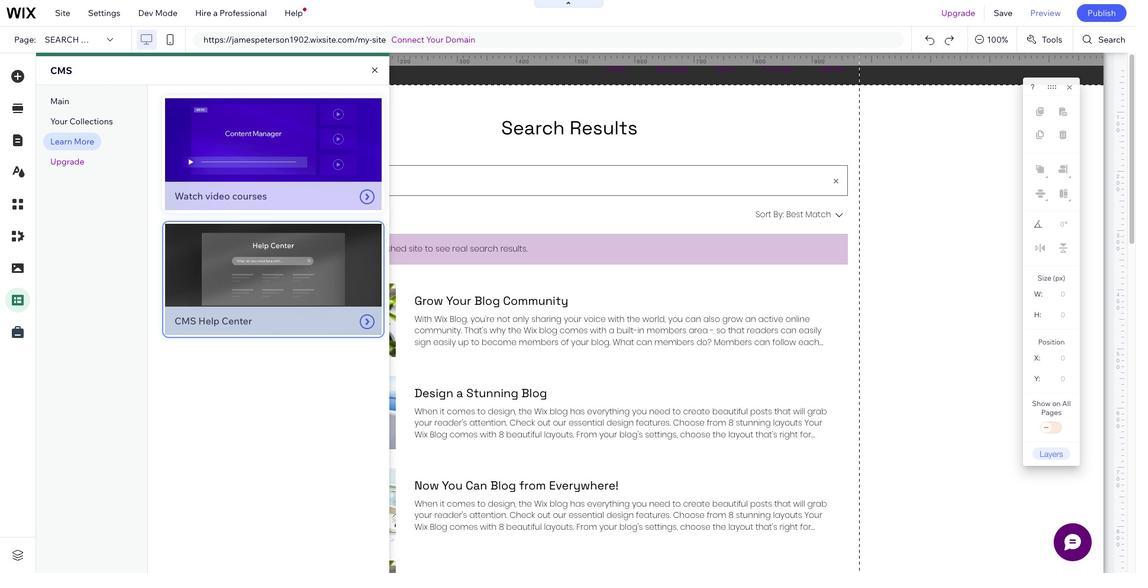 Task type: describe. For each thing, give the bounding box(es) containing it.
search
[[1099, 34, 1126, 45]]

300
[[460, 58, 470, 65]]

https://jamespeterson1902.wixsite.com/my-
[[204, 34, 372, 45]]

learn more
[[50, 136, 94, 147]]

position
[[1039, 337, 1065, 346]]

results
[[81, 34, 117, 45]]

h:
[[1035, 311, 1042, 319]]

?
[[1031, 83, 1035, 91]]

cms help center
[[175, 315, 252, 327]]

x:
[[1035, 354, 1041, 362]]

settings
[[88, 8, 120, 18]]

pages
[[1042, 408, 1062, 417]]

cms for cms
[[50, 65, 72, 76]]

1 horizontal spatial upgrade
[[942, 8, 976, 18]]

preview
[[1031, 8, 1061, 18]]

hire a professional
[[195, 8, 267, 18]]

500
[[578, 58, 589, 65]]

600
[[637, 58, 648, 65]]

learn
[[50, 136, 72, 147]]

save button
[[985, 0, 1022, 26]]

? button
[[1031, 83, 1035, 91]]

show
[[1033, 399, 1051, 408]]

400
[[519, 58, 530, 65]]

watch video courses link
[[162, 95, 385, 213]]

professional
[[220, 8, 267, 18]]

cms for cms help center
[[175, 315, 196, 327]]

100%
[[988, 34, 1009, 45]]

900
[[815, 58, 826, 65]]

publish button
[[1077, 4, 1127, 22]]

site
[[55, 8, 70, 18]]

watch
[[175, 190, 203, 202]]

0 horizontal spatial help
[[199, 315, 220, 327]]

800
[[756, 58, 766, 65]]

1 horizontal spatial your
[[426, 34, 444, 45]]

layers button
[[1033, 448, 1071, 460]]

1 vertical spatial upgrade
[[50, 156, 84, 167]]



Task type: locate. For each thing, give the bounding box(es) containing it.
None text field
[[1048, 307, 1070, 323], [1047, 371, 1070, 387], [1048, 307, 1070, 323], [1047, 371, 1070, 387]]

upgrade down learn more
[[50, 156, 84, 167]]

mode
[[155, 8, 178, 18]]

°
[[1065, 220, 1068, 229]]

more
[[74, 136, 94, 147]]

a
[[213, 8, 218, 18]]

cms
[[50, 65, 72, 76], [175, 315, 196, 327]]

search results
[[45, 34, 117, 45]]

0 horizontal spatial upgrade
[[50, 156, 84, 167]]

upgrade
[[942, 8, 976, 18], [50, 156, 84, 167]]

700
[[696, 58, 707, 65]]

all
[[1063, 399, 1071, 408]]

site
[[372, 34, 386, 45]]

video
[[205, 190, 230, 202]]

watch video courses
[[175, 190, 267, 202]]

hire
[[195, 8, 211, 18]]

size (px)
[[1038, 273, 1066, 282]]

collections
[[70, 116, 113, 127]]

tools
[[1042, 34, 1063, 45]]

your
[[426, 34, 444, 45], [50, 116, 68, 127]]

size
[[1038, 273, 1052, 282]]

0 vertical spatial your
[[426, 34, 444, 45]]

your collections
[[50, 116, 113, 127]]

center
[[222, 315, 252, 327]]

1 vertical spatial cms
[[175, 315, 196, 327]]

your left domain
[[426, 34, 444, 45]]

help left center
[[199, 315, 220, 327]]

1 vertical spatial your
[[50, 116, 68, 127]]

w:
[[1035, 290, 1043, 298]]

0 horizontal spatial cms
[[50, 65, 72, 76]]

0 vertical spatial upgrade
[[942, 8, 976, 18]]

help up https://jamespeterson1902.wixsite.com/my-
[[285, 8, 303, 18]]

search button
[[1074, 27, 1137, 53]]

upgrade up 100% 'button'
[[942, 8, 976, 18]]

dev
[[138, 8, 153, 18]]

0 vertical spatial cms
[[50, 65, 72, 76]]

connect
[[391, 34, 425, 45]]

1 vertical spatial help
[[199, 315, 220, 327]]

courses
[[232, 190, 267, 202]]

on
[[1053, 399, 1061, 408]]

y:
[[1035, 375, 1041, 383]]

save
[[994, 8, 1013, 18]]

search
[[45, 34, 79, 45]]

preview button
[[1022, 0, 1070, 26]]

1 horizontal spatial cms
[[175, 315, 196, 327]]

show on all pages
[[1033, 399, 1071, 417]]

main
[[50, 96, 69, 107]]

your down main
[[50, 116, 68, 127]]

tools button
[[1018, 27, 1073, 53]]

cms down search
[[50, 65, 72, 76]]

(px)
[[1053, 273, 1066, 282]]

dev mode
[[138, 8, 178, 18]]

cms left center
[[175, 315, 196, 327]]

switch
[[1040, 420, 1064, 436]]

help
[[285, 8, 303, 18], [199, 315, 220, 327]]

domain
[[446, 34, 476, 45]]

publish
[[1088, 8, 1116, 18]]

1 horizontal spatial help
[[285, 8, 303, 18]]

0 vertical spatial help
[[285, 8, 303, 18]]

0 horizontal spatial your
[[50, 116, 68, 127]]

https://jamespeterson1902.wixsite.com/my-site connect your domain
[[204, 34, 476, 45]]

cms help center link
[[162, 221, 385, 338]]

None text field
[[1049, 217, 1065, 232], [1047, 286, 1070, 302], [1047, 350, 1070, 366], [1049, 217, 1065, 232], [1047, 286, 1070, 302], [1047, 350, 1070, 366]]

100% button
[[969, 27, 1017, 53]]

support videos image
[[165, 98, 382, 210]]

layers
[[1040, 449, 1064, 459]]

200
[[400, 58, 411, 65]]



Task type: vqa. For each thing, say whether or not it's contained in the screenshot.
is
no



